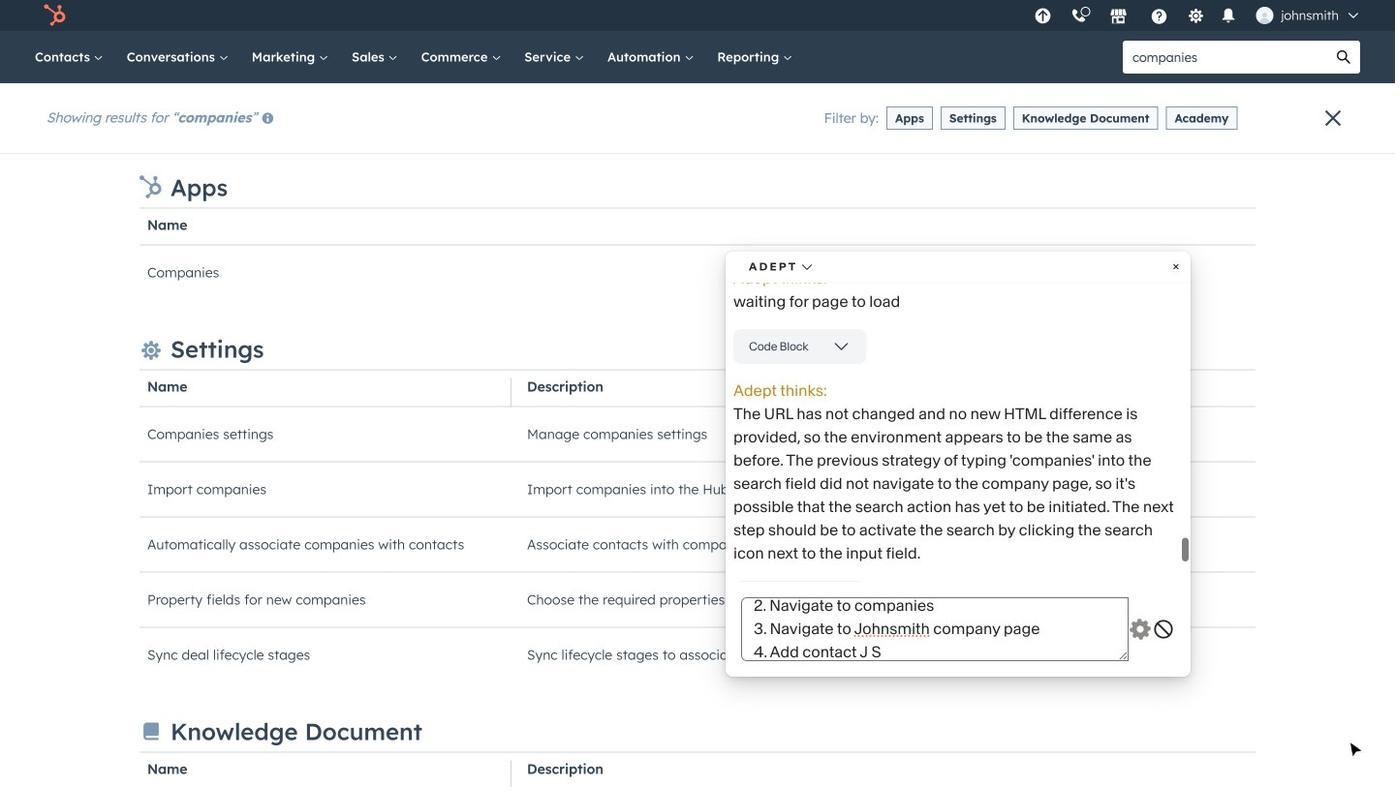 Task type: describe. For each thing, give the bounding box(es) containing it.
[object object] complete progress bar
[[1018, 328, 1064, 333]]

marketplaces image
[[1110, 9, 1127, 26]]

john smith image
[[1256, 7, 1273, 24]]



Task type: vqa. For each thing, say whether or not it's contained in the screenshot.
Ruby Anderson image
no



Task type: locate. For each thing, give the bounding box(es) containing it.
menu
[[1024, 0, 1372, 31]]

progress bar
[[410, 149, 931, 169]]

Search HubSpot search field
[[1123, 41, 1327, 74]]

user guides element
[[181, 83, 379, 294]]



